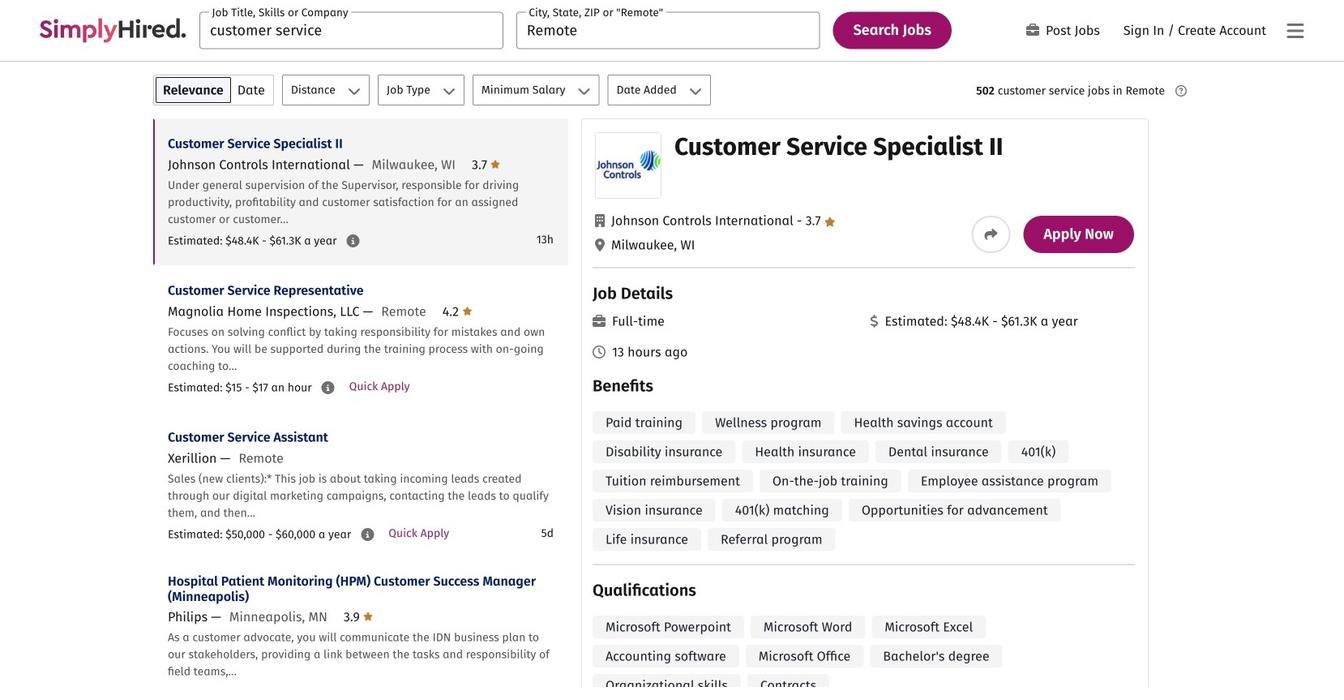Task type: vqa. For each thing, say whether or not it's contained in the screenshot.
3.7 out of 5 stars element within the Customer Service Specialist II ELEMENT
yes



Task type: describe. For each thing, give the bounding box(es) containing it.
star image for 3.7 out of 5 stars element within the customer service specialist ii element
[[825, 217, 836, 227]]

company logo for johnson controls international image
[[596, 133, 661, 198]]

sponsored jobs disclaimer image
[[1176, 85, 1188, 97]]

simplyhired logo image
[[39, 18, 187, 43]]

star image for the 4.2 out of 5 stars element
[[463, 305, 472, 318]]

customer service specialist ii element
[[582, 118, 1149, 687]]

0 horizontal spatial job salary disclaimer image
[[322, 381, 335, 394]]

building image
[[595, 214, 605, 227]]

briefcase image
[[1027, 23, 1040, 36]]

4.2 out of 5 stars element
[[443, 304, 472, 319]]

main menu image
[[1288, 21, 1305, 41]]



Task type: locate. For each thing, give the bounding box(es) containing it.
0 vertical spatial 3.7 out of 5 stars element
[[472, 157, 501, 172]]

1 vertical spatial job salary disclaimer image
[[322, 381, 335, 394]]

0 vertical spatial job salary disclaimer image
[[347, 234, 360, 247]]

job salary disclaimer image
[[361, 528, 374, 541]]

3.7 out of 5 stars element inside customer service specialist ii element
[[794, 213, 836, 228]]

0 horizontal spatial star image
[[463, 305, 472, 318]]

0 vertical spatial star image
[[825, 217, 836, 227]]

1 horizontal spatial job salary disclaimer image
[[347, 234, 360, 247]]

list
[[153, 118, 569, 687]]

location dot image
[[595, 238, 605, 251]]

1 vertical spatial star image
[[463, 305, 472, 318]]

None text field
[[517, 12, 821, 49]]

1 vertical spatial star image
[[363, 610, 373, 623]]

star image
[[825, 217, 836, 227], [463, 305, 472, 318]]

star image for 3.9 out of 5 stars element
[[363, 610, 373, 623]]

1 horizontal spatial star image
[[491, 158, 501, 171]]

0 horizontal spatial 3.7 out of 5 stars element
[[472, 157, 501, 172]]

1 horizontal spatial star image
[[825, 217, 836, 227]]

None text field
[[200, 12, 504, 49]]

star image for the topmost 3.7 out of 5 stars element
[[491, 158, 501, 171]]

job salary disclaimer image
[[347, 234, 360, 247], [322, 381, 335, 394]]

None field
[[200, 12, 504, 49], [517, 12, 821, 49], [200, 12, 504, 49], [517, 12, 821, 49]]

share this job image
[[985, 228, 998, 241]]

3.7 out of 5 stars element
[[472, 157, 501, 172], [794, 213, 836, 228]]

star image
[[491, 158, 501, 171], [363, 610, 373, 623]]

0 vertical spatial star image
[[491, 158, 501, 171]]

0 horizontal spatial star image
[[363, 610, 373, 623]]

clock image
[[593, 346, 606, 359]]

1 vertical spatial 3.7 out of 5 stars element
[[794, 213, 836, 228]]

3.9 out of 5 stars element
[[344, 609, 373, 625]]

dollar sign image
[[871, 315, 879, 328]]

1 horizontal spatial 3.7 out of 5 stars element
[[794, 213, 836, 228]]

briefcase image
[[593, 315, 606, 328]]



